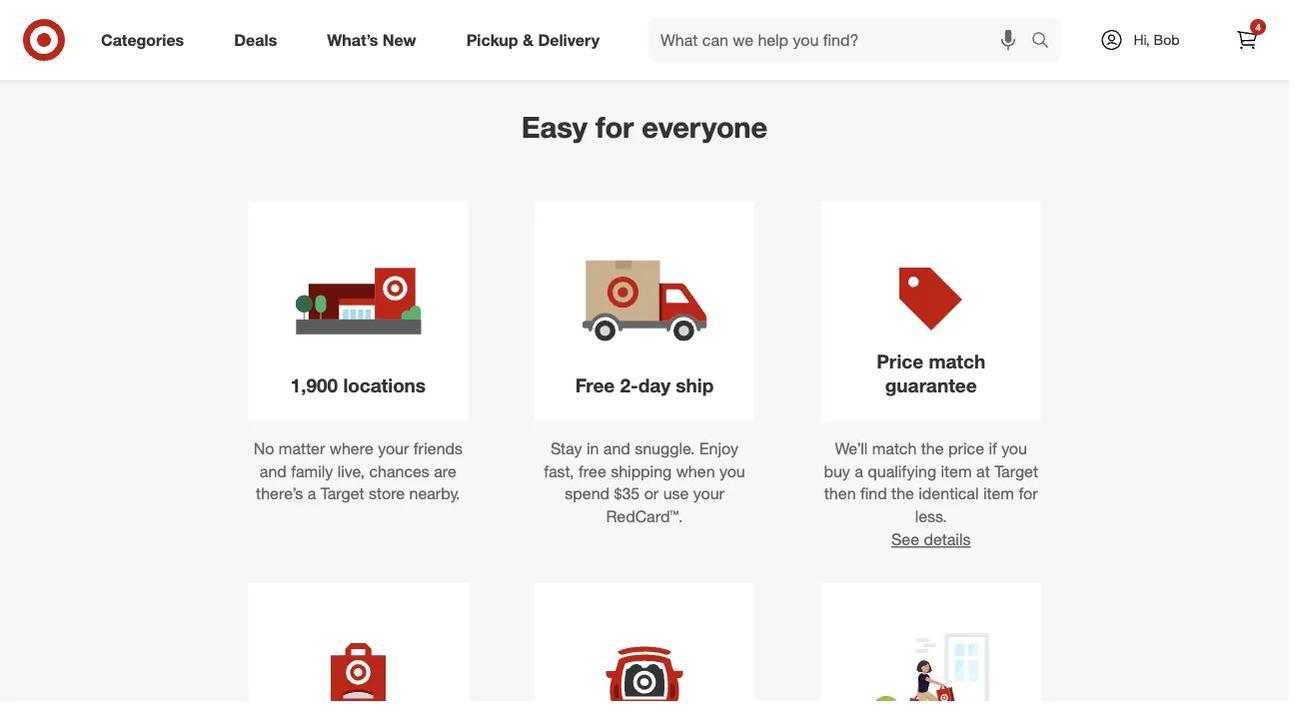 Task type: vqa. For each thing, say whether or not it's contained in the screenshot.
the $35
yes



Task type: locate. For each thing, give the bounding box(es) containing it.
match up guarantee
[[929, 350, 986, 373]]

ship
[[676, 374, 714, 397]]

0 horizontal spatial for
[[596, 109, 634, 145]]

you right if
[[1002, 439, 1028, 458]]

spend
[[565, 485, 610, 504]]

day
[[639, 374, 671, 397]]

0 horizontal spatial your
[[378, 439, 409, 458]]

0 horizontal spatial target
[[321, 485, 364, 504]]

deals
[[234, 30, 277, 50]]

for inside we'll match the price if you buy a qualifying item at target then find the identical item for less. see details
[[1019, 485, 1038, 504]]

1 vertical spatial for
[[1019, 485, 1038, 504]]

for right identical at the right of page
[[1019, 485, 1038, 504]]

find
[[861, 485, 887, 504]]

match for the
[[872, 439, 917, 458]]

4 link
[[1226, 18, 1270, 62]]

1 vertical spatial target
[[321, 485, 364, 504]]

when
[[677, 462, 715, 481]]

your up chances
[[378, 439, 409, 458]]

search button
[[1023, 18, 1071, 66]]

see details link
[[892, 530, 971, 550]]

1 horizontal spatial target
[[995, 462, 1039, 481]]

where
[[330, 439, 374, 458]]

0 horizontal spatial and
[[260, 462, 287, 481]]

1 horizontal spatial a
[[855, 462, 864, 481]]

match inside we'll match the price if you buy a qualifying item at target then find the identical item for less. see details
[[872, 439, 917, 458]]

0 vertical spatial the
[[922, 439, 944, 458]]

at
[[977, 462, 991, 481]]

0 vertical spatial item
[[941, 462, 972, 481]]

match up qualifying
[[872, 439, 917, 458]]

and up there's
[[260, 462, 287, 481]]

0 vertical spatial your
[[378, 439, 409, 458]]

nearby.
[[409, 485, 460, 504]]

your inside stay in and snuggle. enjoy fast, free shipping when you spend $35 or use your redcard™.
[[694, 485, 725, 504]]

1 vertical spatial the
[[892, 485, 915, 504]]

price
[[877, 350, 924, 373]]

the
[[922, 439, 944, 458], [892, 485, 915, 504]]

a right buy
[[855, 462, 864, 481]]

free
[[579, 462, 607, 481]]

1 vertical spatial a
[[308, 485, 316, 504]]

deals link
[[217, 18, 302, 62]]

What can we help you find? suggestions appear below search field
[[649, 18, 1037, 62]]

0 vertical spatial for
[[596, 109, 634, 145]]

see
[[892, 530, 920, 550]]

0 horizontal spatial a
[[308, 485, 316, 504]]

1 vertical spatial match
[[872, 439, 917, 458]]

&
[[523, 30, 534, 50]]

0 vertical spatial you
[[1002, 439, 1028, 458]]

match
[[929, 350, 986, 373], [872, 439, 917, 458]]

match for guarantee
[[929, 350, 986, 373]]

pickup & delivery
[[467, 30, 600, 50]]

categories link
[[84, 18, 209, 62]]

shipping
[[611, 462, 672, 481]]

1 horizontal spatial for
[[1019, 485, 1038, 504]]

target down live,
[[321, 485, 364, 504]]

easy for everyone
[[522, 109, 768, 145]]

item
[[941, 462, 972, 481], [984, 485, 1015, 504]]

1 horizontal spatial you
[[1002, 439, 1028, 458]]

0 vertical spatial target
[[995, 462, 1039, 481]]

no
[[254, 439, 274, 458]]

the down qualifying
[[892, 485, 915, 504]]

1 horizontal spatial your
[[694, 485, 725, 504]]

2-
[[620, 374, 639, 397]]

1 vertical spatial and
[[260, 462, 287, 481]]

1 vertical spatial item
[[984, 485, 1015, 504]]

0 vertical spatial match
[[929, 350, 986, 373]]

your
[[378, 439, 409, 458], [694, 485, 725, 504]]

and inside no matter where your friends and family live, chances are there's a target store nearby.
[[260, 462, 287, 481]]

details
[[924, 530, 971, 550]]

1 horizontal spatial match
[[929, 350, 986, 373]]

target
[[995, 462, 1039, 481], [321, 485, 364, 504]]

and inside stay in and snuggle. enjoy fast, free shipping when you spend $35 or use your redcard™.
[[604, 439, 631, 458]]

for right easy
[[596, 109, 634, 145]]

1 horizontal spatial the
[[922, 439, 944, 458]]

0 horizontal spatial the
[[892, 485, 915, 504]]

a
[[855, 462, 864, 481], [308, 485, 316, 504]]

0 vertical spatial and
[[604, 439, 631, 458]]

0 horizontal spatial you
[[720, 462, 746, 481]]

a down the family
[[308, 485, 316, 504]]

you inside stay in and snuggle. enjoy fast, free shipping when you spend $35 or use your redcard™.
[[720, 462, 746, 481]]

item down at
[[984, 485, 1015, 504]]

1 horizontal spatial and
[[604, 439, 631, 458]]

new
[[383, 30, 417, 50]]

target down if
[[995, 462, 1039, 481]]

item up identical at the right of page
[[941, 462, 972, 481]]

free 2-day ship
[[576, 374, 714, 397]]

and
[[604, 439, 631, 458], [260, 462, 287, 481]]

you
[[1002, 439, 1028, 458], [720, 462, 746, 481]]

for
[[596, 109, 634, 145], [1019, 485, 1038, 504]]

$35
[[614, 485, 640, 504]]

snuggle.
[[635, 439, 695, 458]]

buy
[[824, 462, 851, 481]]

1 vertical spatial you
[[720, 462, 746, 481]]

your down when
[[694, 485, 725, 504]]

0 horizontal spatial item
[[941, 462, 972, 481]]

and right the in
[[604, 439, 631, 458]]

1 vertical spatial your
[[694, 485, 725, 504]]

match inside price match guarantee
[[929, 350, 986, 373]]

pickup
[[467, 30, 518, 50]]

in
[[587, 439, 599, 458]]

you down enjoy
[[720, 462, 746, 481]]

what's new link
[[310, 18, 442, 62]]

the left price
[[922, 439, 944, 458]]

0 horizontal spatial match
[[872, 439, 917, 458]]

target inside no matter where your friends and family live, chances are there's a target store nearby.
[[321, 485, 364, 504]]

0 vertical spatial a
[[855, 462, 864, 481]]



Task type: describe. For each thing, give the bounding box(es) containing it.
if
[[989, 439, 997, 458]]

then
[[825, 485, 856, 504]]

easy
[[522, 109, 588, 145]]

1,900
[[291, 374, 338, 397]]

locations
[[343, 374, 426, 397]]

matter
[[279, 439, 325, 458]]

what's new
[[327, 30, 417, 50]]

friends
[[414, 439, 463, 458]]

store
[[369, 485, 405, 504]]

target inside we'll match the price if you buy a qualifying item at target then find the identical item for less. see details
[[995, 462, 1039, 481]]

fast,
[[544, 462, 574, 481]]

hi, bob
[[1134, 31, 1180, 48]]

everyone
[[642, 109, 768, 145]]

price match guarantee
[[877, 350, 986, 397]]

1,900 locations
[[291, 374, 426, 397]]

price
[[949, 439, 985, 458]]

use
[[663, 485, 689, 504]]

enjoy
[[700, 439, 739, 458]]

1 horizontal spatial item
[[984, 485, 1015, 504]]

a inside we'll match the price if you buy a qualifying item at target then find the identical item for less. see details
[[855, 462, 864, 481]]

stay in and snuggle. enjoy fast, free shipping when you spend $35 or use your redcard™.
[[544, 439, 746, 527]]

or
[[645, 485, 659, 504]]

live,
[[338, 462, 365, 481]]

bob
[[1154, 31, 1180, 48]]

4
[[1256, 20, 1262, 33]]

what's
[[327, 30, 378, 50]]

free
[[576, 374, 615, 397]]

there's
[[256, 485, 303, 504]]

delivery
[[538, 30, 600, 50]]

you inside we'll match the price if you buy a qualifying item at target then find the identical item for less. see details
[[1002, 439, 1028, 458]]

identical
[[919, 485, 979, 504]]

family
[[291, 462, 333, 481]]

we'll match the price if you buy a qualifying item at target then find the identical item for less. see details
[[824, 439, 1039, 550]]

guarantee
[[886, 374, 977, 397]]

hi,
[[1134, 31, 1150, 48]]

pickup & delivery link
[[450, 18, 625, 62]]

stay
[[551, 439, 582, 458]]

redcard™.
[[606, 507, 683, 527]]

qualifying
[[868, 462, 937, 481]]

search
[[1023, 32, 1071, 52]]

your inside no matter where your friends and family live, chances are there's a target store nearby.
[[378, 439, 409, 458]]

chances
[[369, 462, 430, 481]]

no matter where your friends and family live, chances are there's a target store nearby.
[[254, 439, 463, 504]]

a inside no matter where your friends and family live, chances are there's a target store nearby.
[[308, 485, 316, 504]]

categories
[[101, 30, 184, 50]]

we'll
[[835, 439, 868, 458]]

less.
[[915, 507, 947, 527]]

are
[[434, 462, 457, 481]]



